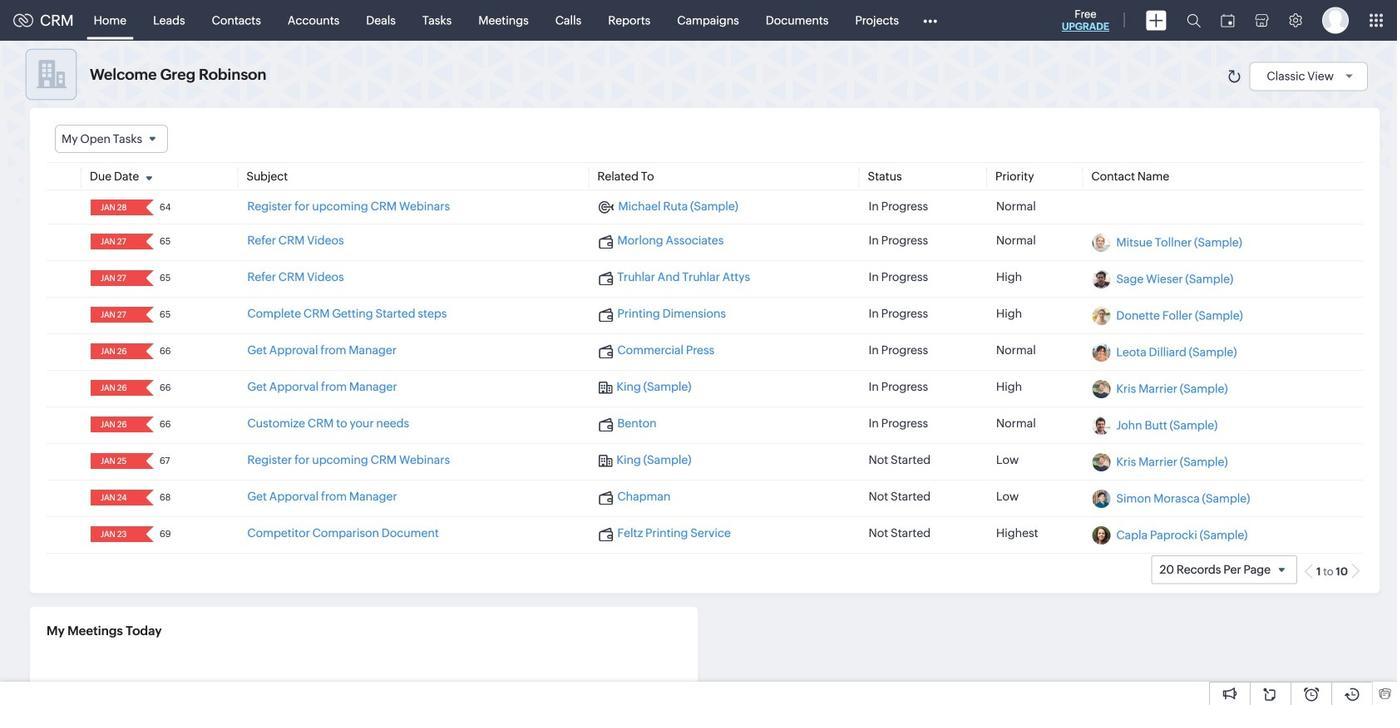 Task type: describe. For each thing, give the bounding box(es) containing it.
profile image
[[1323, 7, 1349, 34]]

logo image
[[13, 14, 33, 27]]

Other Modules field
[[912, 7, 948, 34]]

profile element
[[1313, 0, 1359, 40]]

search element
[[1177, 0, 1211, 41]]



Task type: vqa. For each thing, say whether or not it's contained in the screenshot.
LOGO
yes



Task type: locate. For each thing, give the bounding box(es) containing it.
None field
[[55, 125, 168, 153], [96, 200, 135, 216], [96, 234, 135, 250], [96, 270, 135, 286], [96, 307, 135, 323], [96, 344, 135, 359], [96, 380, 135, 396], [96, 417, 135, 433], [96, 453, 135, 469], [96, 490, 135, 506], [96, 527, 135, 542], [55, 125, 168, 153], [96, 200, 135, 216], [96, 234, 135, 250], [96, 270, 135, 286], [96, 307, 135, 323], [96, 344, 135, 359], [96, 380, 135, 396], [96, 417, 135, 433], [96, 453, 135, 469], [96, 490, 135, 506], [96, 527, 135, 542]]

search image
[[1187, 13, 1201, 27]]

create menu image
[[1146, 10, 1167, 30]]

create menu element
[[1136, 0, 1177, 40]]

calendar image
[[1221, 14, 1235, 27]]



